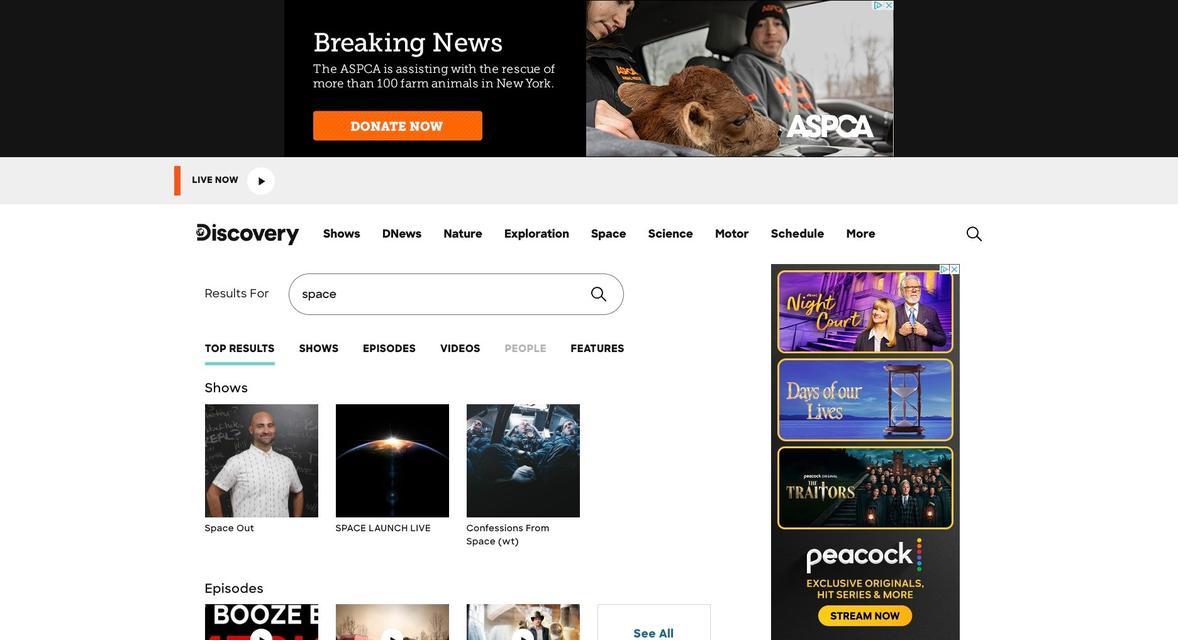 Task type: describe. For each thing, give the bounding box(es) containing it.
open site search input image
[[967, 227, 983, 242]]

1 vertical spatial advertisement element
[[772, 264, 960, 641]]



Task type: vqa. For each thing, say whether or not it's contained in the screenshot.
the top Advertisement element
yes



Task type: locate. For each thing, give the bounding box(es) containing it.
watch live now image
[[248, 167, 275, 195]]

go to home page image
[[196, 222, 299, 247]]

0 vertical spatial advertisement element
[[284, 0, 895, 157]]

None text field
[[289, 273, 624, 315]]

advertisement element
[[284, 0, 895, 157], [772, 264, 960, 641]]



